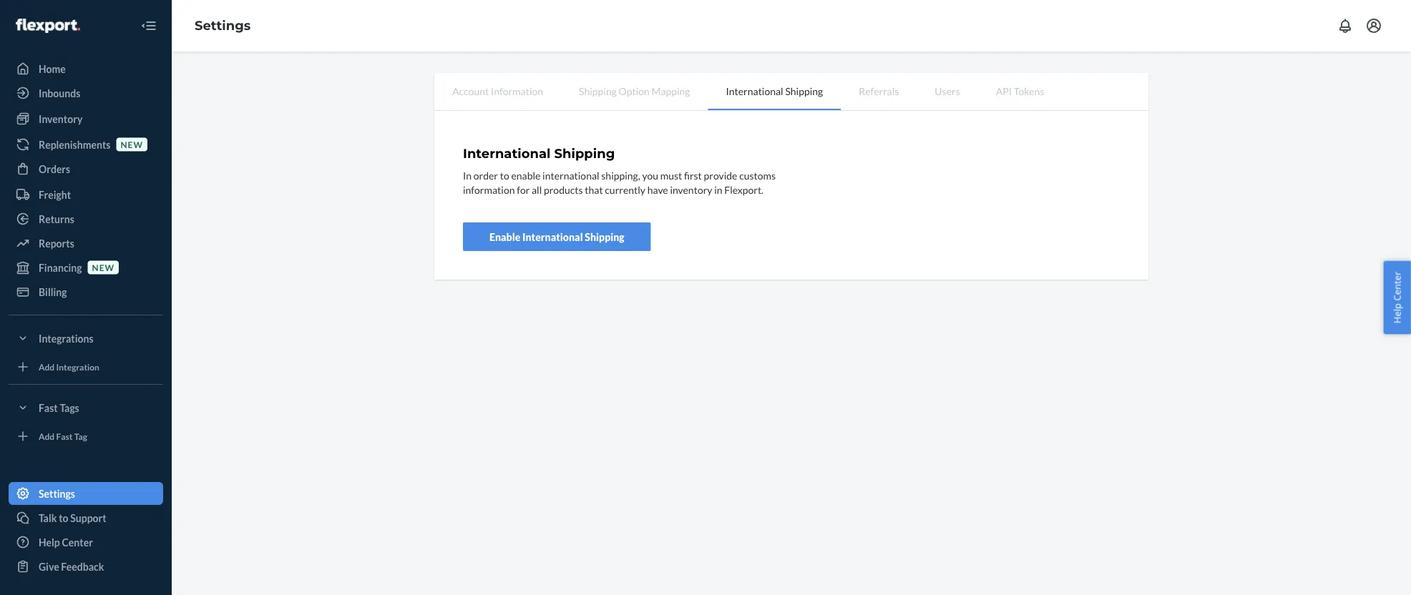 Task type: vqa. For each thing, say whether or not it's contained in the screenshot.
the rightmost NEW
yes



Task type: locate. For each thing, give the bounding box(es) containing it.
help center inside button
[[1391, 272, 1404, 324]]

0 vertical spatial add
[[39, 362, 55, 372]]

international
[[726, 85, 784, 97], [463, 146, 551, 161], [523, 231, 583, 243]]

0 vertical spatial fast
[[39, 402, 58, 414]]

international
[[543, 169, 600, 181]]

1 vertical spatial to
[[59, 512, 68, 524]]

0 vertical spatial international shipping
[[726, 85, 823, 97]]

1 add from the top
[[39, 362, 55, 372]]

0 horizontal spatial international shipping
[[463, 146, 615, 161]]

tokens
[[1014, 85, 1045, 97]]

you
[[642, 169, 659, 181]]

new down reports link
[[92, 262, 115, 273]]

help center
[[1391, 272, 1404, 324], [39, 537, 93, 549]]

tab list containing account information
[[434, 73, 1149, 111]]

home
[[39, 63, 66, 75]]

integrations button
[[9, 327, 163, 350]]

talk to support
[[39, 512, 106, 524]]

to
[[500, 169, 509, 181], [59, 512, 68, 524]]

2 vertical spatial international
[[523, 231, 583, 243]]

1 horizontal spatial international shipping
[[726, 85, 823, 97]]

to right order
[[500, 169, 509, 181]]

international shipping
[[726, 85, 823, 97], [463, 146, 615, 161]]

account
[[452, 85, 489, 97]]

add integration link
[[9, 356, 163, 379]]

add fast tag link
[[9, 425, 163, 448]]

0 vertical spatial settings
[[195, 18, 251, 33]]

currently
[[605, 183, 646, 196]]

0 vertical spatial to
[[500, 169, 509, 181]]

0 horizontal spatial help
[[39, 537, 60, 549]]

flexport.
[[725, 183, 764, 196]]

0 horizontal spatial settings link
[[9, 482, 163, 505]]

first
[[684, 169, 702, 181]]

to right talk
[[59, 512, 68, 524]]

1 vertical spatial fast
[[56, 431, 73, 442]]

order
[[474, 169, 498, 181]]

billing
[[39, 286, 67, 298]]

center
[[1391, 272, 1404, 301], [62, 537, 93, 549]]

tags
[[60, 402, 79, 414]]

tab list
[[434, 73, 1149, 111]]

fast inside "link"
[[56, 431, 73, 442]]

account information
[[452, 85, 543, 97]]

0 horizontal spatial settings
[[39, 488, 75, 500]]

international shipping tab
[[708, 73, 841, 110]]

1 vertical spatial center
[[62, 537, 93, 549]]

orders link
[[9, 157, 163, 180]]

new up orders "link"
[[121, 139, 143, 150]]

add inside "link"
[[39, 431, 55, 442]]

shipping,
[[601, 169, 640, 181]]

1 horizontal spatial center
[[1391, 272, 1404, 301]]

mapping
[[652, 85, 690, 97]]

add down fast tags
[[39, 431, 55, 442]]

enable
[[490, 231, 521, 243]]

enable international shipping
[[490, 231, 625, 243]]

1 vertical spatial help
[[39, 537, 60, 549]]

add integration
[[39, 362, 99, 372]]

inventory
[[670, 183, 713, 196]]

open account menu image
[[1366, 17, 1383, 34]]

2 add from the top
[[39, 431, 55, 442]]

fast
[[39, 402, 58, 414], [56, 431, 73, 442]]

give
[[39, 561, 59, 573]]

users tab
[[917, 73, 978, 109]]

new for replenishments
[[121, 139, 143, 150]]

returns link
[[9, 208, 163, 230]]

billing link
[[9, 281, 163, 304]]

1 vertical spatial add
[[39, 431, 55, 442]]

fast tags button
[[9, 397, 163, 419]]

fast left tag
[[56, 431, 73, 442]]

provide
[[704, 169, 738, 181]]

in
[[715, 183, 723, 196]]

0 horizontal spatial new
[[92, 262, 115, 273]]

close navigation image
[[140, 17, 157, 34]]

freight
[[39, 189, 71, 201]]

talk
[[39, 512, 57, 524]]

0 horizontal spatial to
[[59, 512, 68, 524]]

api tokens
[[996, 85, 1045, 97]]

help center link
[[9, 531, 163, 554]]

1 vertical spatial help center
[[39, 537, 93, 549]]

add
[[39, 362, 55, 372], [39, 431, 55, 442]]

0 horizontal spatial help center
[[39, 537, 93, 549]]

0 vertical spatial center
[[1391, 272, 1404, 301]]

1 horizontal spatial help
[[1391, 304, 1404, 324]]

0 vertical spatial new
[[121, 139, 143, 150]]

settings link
[[195, 18, 251, 33], [9, 482, 163, 505]]

0 vertical spatial help center
[[1391, 272, 1404, 324]]

information
[[491, 85, 543, 97]]

0 vertical spatial help
[[1391, 304, 1404, 324]]

reports link
[[9, 232, 163, 255]]

shipping
[[579, 85, 617, 97], [786, 85, 823, 97], [554, 146, 615, 161], [585, 231, 625, 243]]

help center button
[[1384, 261, 1412, 335]]

flexport logo image
[[16, 19, 80, 33]]

1 horizontal spatial help center
[[1391, 272, 1404, 324]]

1 vertical spatial international shipping
[[463, 146, 615, 161]]

0 vertical spatial international
[[726, 85, 784, 97]]

help
[[1391, 304, 1404, 324], [39, 537, 60, 549]]

to inside the in order to enable international shipping, you must first provide customs information           for all products that currently have inventory in flexport.
[[500, 169, 509, 181]]

fast inside dropdown button
[[39, 402, 58, 414]]

new
[[121, 139, 143, 150], [92, 262, 115, 273]]

enable
[[511, 169, 541, 181]]

fast left tags
[[39, 402, 58, 414]]

1 horizontal spatial new
[[121, 139, 143, 150]]

tag
[[74, 431, 87, 442]]

must
[[660, 169, 682, 181]]

settings
[[195, 18, 251, 33], [39, 488, 75, 500]]

shipping inside button
[[585, 231, 625, 243]]

add left integration
[[39, 362, 55, 372]]

to inside button
[[59, 512, 68, 524]]

add for add fast tag
[[39, 431, 55, 442]]

1 horizontal spatial to
[[500, 169, 509, 181]]

1 vertical spatial new
[[92, 262, 115, 273]]

in
[[463, 169, 472, 181]]

1 vertical spatial settings
[[39, 488, 75, 500]]

1 horizontal spatial settings link
[[195, 18, 251, 33]]



Task type: describe. For each thing, give the bounding box(es) containing it.
api
[[996, 85, 1012, 97]]

open notifications image
[[1337, 17, 1354, 34]]

inbounds link
[[9, 82, 163, 105]]

inventory link
[[9, 107, 163, 130]]

integrations
[[39, 332, 93, 345]]

api tokens tab
[[978, 73, 1063, 109]]

0 vertical spatial settings link
[[195, 18, 251, 33]]

1 horizontal spatial settings
[[195, 18, 251, 33]]

in order to enable international shipping, you must first provide customs information           for all products that currently have inventory in flexport.
[[463, 169, 776, 196]]

support
[[70, 512, 106, 524]]

freight link
[[9, 183, 163, 206]]

for
[[517, 183, 530, 196]]

that
[[585, 183, 603, 196]]

new for financing
[[92, 262, 115, 273]]

information
[[463, 183, 515, 196]]

international inside tab
[[726, 85, 784, 97]]

have
[[648, 183, 668, 196]]

1 vertical spatial international
[[463, 146, 551, 161]]

orders
[[39, 163, 70, 175]]

shipping option mapping tab
[[561, 73, 708, 109]]

inbounds
[[39, 87, 80, 99]]

fast tags
[[39, 402, 79, 414]]

integration
[[56, 362, 99, 372]]

feedback
[[61, 561, 104, 573]]

inventory
[[39, 113, 83, 125]]

add for add integration
[[39, 362, 55, 372]]

financing
[[39, 262, 82, 274]]

reports
[[39, 237, 74, 249]]

returns
[[39, 213, 74, 225]]

customs
[[740, 169, 776, 181]]

all
[[532, 183, 542, 196]]

help inside button
[[1391, 304, 1404, 324]]

home link
[[9, 57, 163, 80]]

talk to support button
[[9, 507, 163, 530]]

center inside button
[[1391, 272, 1404, 301]]

account information tab
[[434, 73, 561, 109]]

shipping option mapping
[[579, 85, 690, 97]]

enable international shipping button
[[463, 222, 651, 251]]

international inside button
[[523, 231, 583, 243]]

add fast tag
[[39, 431, 87, 442]]

give feedback
[[39, 561, 104, 573]]

international shipping inside tab
[[726, 85, 823, 97]]

give feedback button
[[9, 555, 163, 578]]

users
[[935, 85, 960, 97]]

replenishments
[[39, 139, 111, 151]]

1 vertical spatial settings link
[[9, 482, 163, 505]]

option
[[619, 85, 650, 97]]

referrals
[[859, 85, 899, 97]]

products
[[544, 183, 583, 196]]

settings inside settings "link"
[[39, 488, 75, 500]]

referrals tab
[[841, 73, 917, 109]]

0 horizontal spatial center
[[62, 537, 93, 549]]



